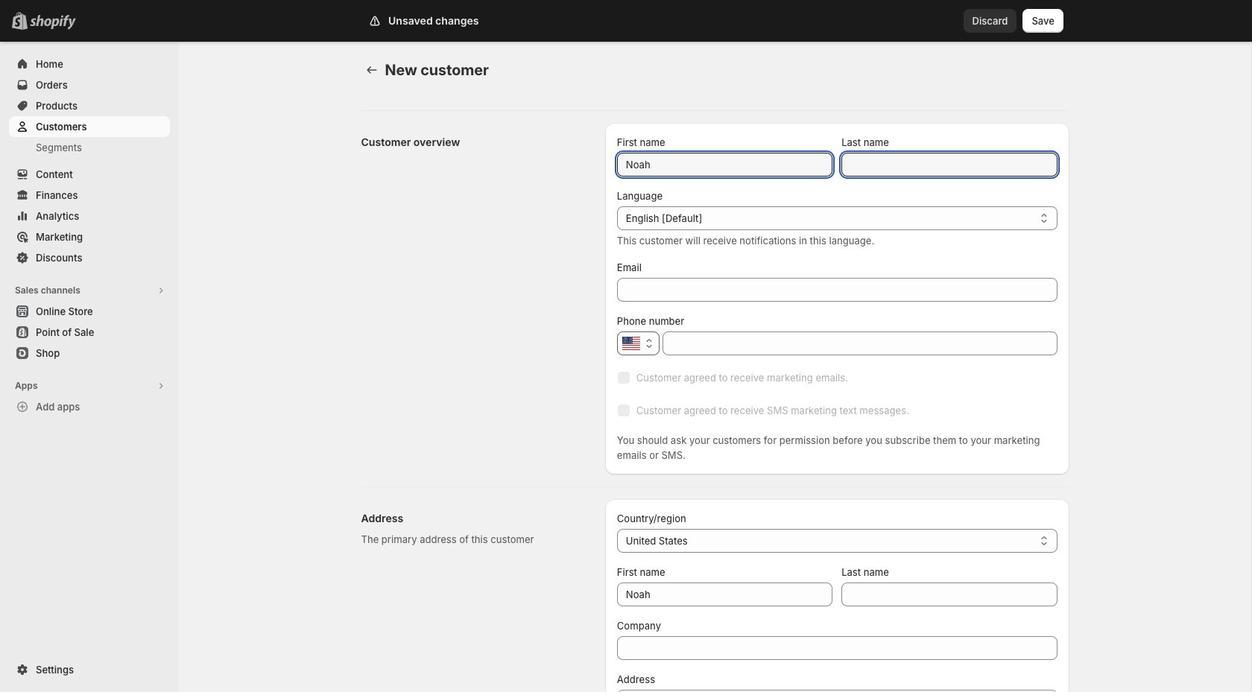 Task type: describe. For each thing, give the bounding box(es) containing it.
shopify image
[[30, 15, 76, 30]]

united states (+1) image
[[623, 337, 640, 350]]



Task type: locate. For each thing, give the bounding box(es) containing it.
None text field
[[617, 637, 1058, 661]]

None text field
[[617, 153, 833, 177], [842, 153, 1058, 177], [663, 332, 1058, 356], [617, 583, 833, 607], [842, 583, 1058, 607], [641, 691, 1058, 693], [617, 153, 833, 177], [842, 153, 1058, 177], [663, 332, 1058, 356], [617, 583, 833, 607], [842, 583, 1058, 607], [641, 691, 1058, 693]]

None email field
[[617, 278, 1058, 302]]



